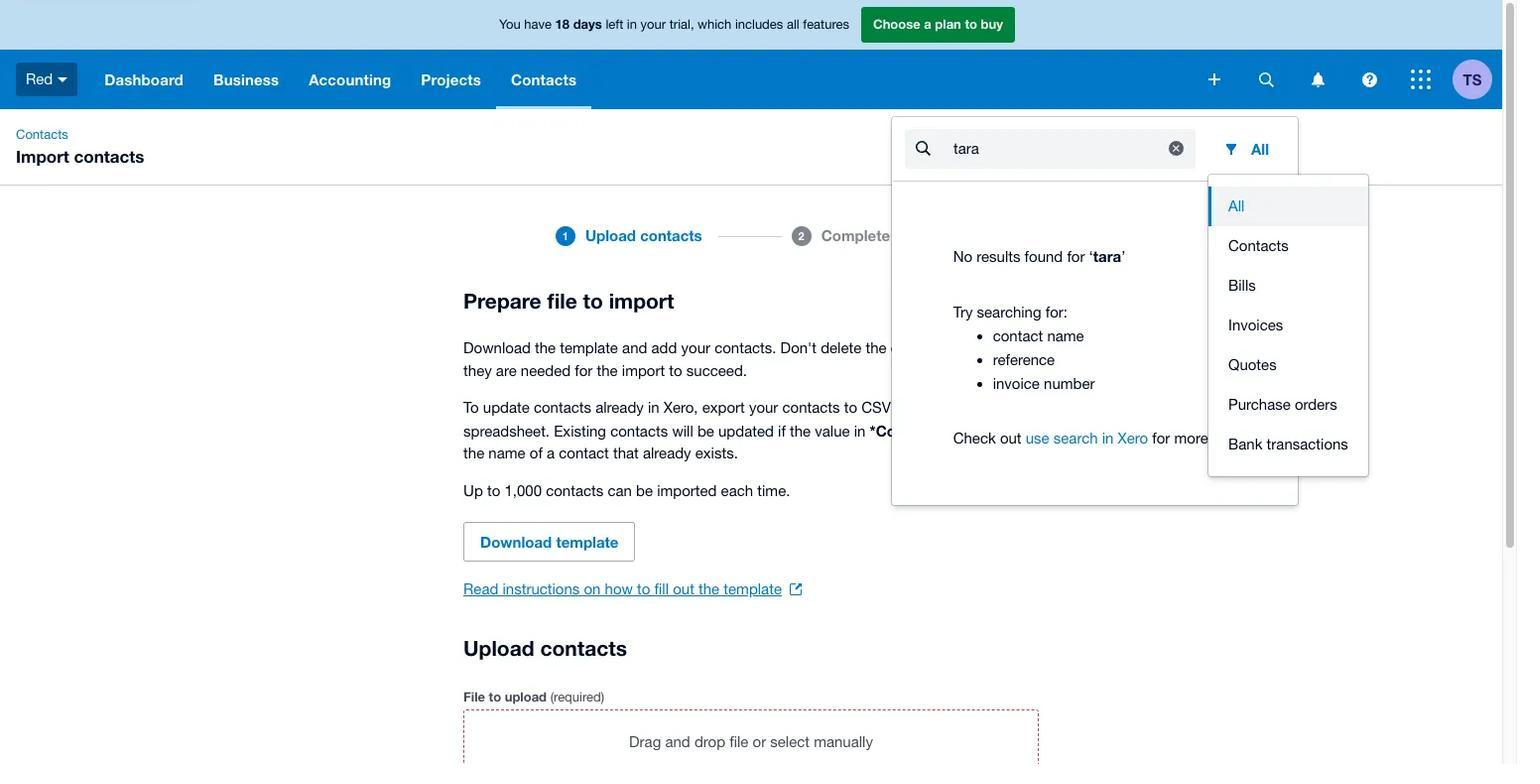 Task type: describe. For each thing, give the bounding box(es) containing it.
accounting
[[309, 70, 391, 88]]

features
[[803, 17, 849, 32]]

bills button
[[1209, 266, 1368, 306]]

invoice
[[993, 375, 1040, 391]]

for:
[[1046, 303, 1068, 320]]

and inside "download the template and add your contacts. don't delete the column headings as they are needed for the import to succeed."
[[622, 339, 647, 356]]

prepare file to import
[[464, 289, 674, 314]]

quotes
[[1229, 356, 1277, 373]]

template inside "button"
[[556, 533, 619, 551]]

to inside banner
[[965, 16, 977, 32]]

no results found for ' tara '
[[953, 247, 1126, 265]]

2 vertical spatial and
[[665, 733, 690, 750]]

group inside banner
[[892, 117, 1298, 505]]

which
[[698, 17, 732, 32]]

all inside button
[[1229, 197, 1245, 214]]

the right if at the bottom right of page
[[790, 422, 811, 439]]

contact inside "try searching for: contact name reference invoice number"
[[993, 327, 1043, 344]]

use search in xero link
[[1026, 429, 1148, 446]]

have
[[524, 17, 552, 32]]

complete import
[[821, 226, 941, 244]]

contacts inside contacts import contacts
[[16, 127, 68, 142]]

the right fill
[[699, 581, 720, 597]]

quotes button
[[1209, 345, 1368, 385]]

will
[[672, 422, 693, 439]]

are
[[496, 362, 517, 379]]

dashboard link
[[90, 50, 198, 109]]

the inside matches the name of a contact that already exists.
[[464, 445, 484, 461]]

needed
[[521, 362, 571, 379]]

Search contacts and transactions search field
[[952, 130, 1149, 168]]

download for download template
[[480, 533, 552, 551]]

purchase
[[1229, 396, 1291, 413]]

(required)
[[550, 690, 604, 705]]

for inside the no results found for ' tara '
[[1067, 248, 1085, 265]]

all inside popup button
[[1251, 140, 1269, 158]]

to right up
[[487, 482, 500, 499]]

svg image inside red popup button
[[58, 77, 68, 82]]

reference
[[993, 351, 1055, 368]]

delete
[[821, 339, 862, 356]]

for inside "download the template and add your contacts. don't delete the column headings as they are needed for the import to succeed."
[[575, 362, 593, 379]]

2 horizontal spatial for
[[1152, 429, 1170, 446]]

business
[[213, 70, 279, 88]]

download template
[[480, 533, 619, 551]]

2 vertical spatial template
[[724, 581, 782, 597]]

download template button
[[464, 522, 636, 562]]

contacts inside tab list
[[640, 226, 702, 244]]

all button
[[1208, 129, 1285, 169]]

contacts button
[[496, 50, 592, 109]]

you
[[499, 17, 521, 32]]

on
[[584, 581, 601, 597]]

projects
[[421, 70, 481, 88]]

exists.
[[695, 445, 738, 461]]

drop
[[695, 733, 725, 750]]

already inside the "to update contacts already in xero, export your contacts to csv and edit them in the spreadsheet. existing contacts will be updated if the value in"
[[596, 399, 644, 416]]

matches
[[978, 422, 1035, 439]]

1 vertical spatial file
[[730, 733, 749, 750]]

0 horizontal spatial upload
[[464, 636, 534, 661]]

projects button
[[406, 50, 496, 109]]

'
[[1122, 248, 1126, 265]]

0 horizontal spatial be
[[636, 482, 653, 499]]

number
[[1044, 375, 1095, 391]]

try
[[953, 303, 973, 320]]

don't
[[781, 339, 817, 356]]

them
[[953, 399, 987, 416]]

2
[[798, 229, 805, 242]]

prepare
[[464, 289, 541, 314]]

to
[[464, 399, 479, 416]]

template inside "download the template and add your contacts. don't delete the column headings as they are needed for the import to succeed."
[[560, 339, 618, 356]]

try searching for: contact name reference invoice number
[[953, 303, 1095, 391]]

file
[[464, 689, 485, 705]]

*contactname
[[870, 421, 974, 439]]

they
[[464, 362, 492, 379]]

banner containing ts
[[0, 0, 1502, 505]]

manually
[[814, 733, 873, 750]]

to update contacts already in xero, export your contacts to csv and edit them in the spreadsheet. existing contacts will be updated if the value in
[[464, 399, 1028, 439]]

0 vertical spatial out
[[1000, 429, 1022, 446]]

2 horizontal spatial svg image
[[1311, 72, 1324, 87]]

succeed.
[[687, 362, 747, 379]]

your inside the "to update contacts already in xero, export your contacts to csv and edit them in the spreadsheet. existing contacts will be updated if the value in"
[[749, 399, 778, 416]]

contacts import contacts
[[16, 127, 144, 167]]

choose
[[873, 16, 921, 32]]

import inside tab list
[[894, 226, 941, 244]]

1 vertical spatial upload contacts
[[464, 636, 627, 661]]

0 horizontal spatial file
[[547, 289, 577, 314]]

contacts link
[[8, 125, 76, 145]]

upload contacts inside tab list
[[585, 226, 702, 244]]

how
[[605, 581, 633, 597]]

to right prepare
[[583, 289, 603, 314]]

contacts.
[[715, 339, 776, 356]]

edit
[[924, 399, 949, 416]]

import inside "download the template and add your contacts. don't delete the column headings as they are needed for the import to succeed."
[[622, 362, 665, 379]]

upload
[[505, 689, 547, 705]]

2 horizontal spatial svg image
[[1411, 69, 1431, 89]]

contacts inside contacts import contacts
[[74, 146, 144, 167]]

invoices
[[1229, 317, 1283, 333]]

1,000
[[505, 482, 542, 499]]

ts button
[[1453, 50, 1502, 109]]

check
[[953, 429, 996, 446]]

none search field inside banner
[[904, 128, 1197, 170]]

left
[[606, 17, 623, 32]]

value
[[815, 422, 850, 439]]

a inside banner
[[924, 16, 932, 32]]

'
[[1089, 248, 1093, 265]]



Task type: locate. For each thing, give the bounding box(es) containing it.
import
[[16, 146, 69, 167]]

your up updated at the bottom of page
[[749, 399, 778, 416]]

0 horizontal spatial your
[[641, 17, 666, 32]]

export
[[702, 399, 745, 416]]

upload
[[585, 226, 636, 244], [464, 636, 534, 661]]

2 horizontal spatial and
[[895, 399, 920, 416]]

buy
[[981, 16, 1003, 32]]

select
[[770, 733, 810, 750]]

0 vertical spatial download
[[464, 339, 531, 356]]

found
[[1025, 248, 1063, 265]]

list box
[[1209, 175, 1368, 476]]

0 vertical spatial template
[[560, 339, 618, 356]]

download inside download template "button"
[[480, 533, 552, 551]]

upload up file
[[464, 636, 534, 661]]

business button
[[198, 50, 294, 109]]

drag
[[629, 733, 661, 750]]

red button
[[0, 50, 90, 109]]

1 horizontal spatial contacts
[[511, 70, 577, 88]]

0 horizontal spatial a
[[547, 445, 555, 461]]

that
[[613, 445, 639, 461]]

1 vertical spatial for
[[575, 362, 593, 379]]

file
[[547, 289, 577, 314], [730, 733, 749, 750]]

1 vertical spatial out
[[673, 581, 695, 597]]

contacts up bills
[[1229, 237, 1289, 254]]

0 horizontal spatial all
[[1229, 197, 1245, 214]]

xero,
[[664, 399, 698, 416]]

0 vertical spatial contacts
[[511, 70, 577, 88]]

0 vertical spatial be
[[698, 422, 714, 439]]

time.
[[757, 482, 790, 499]]

0 horizontal spatial contacts
[[16, 127, 68, 142]]

file to upload (required)
[[464, 689, 604, 705]]

0 vertical spatial contact
[[993, 327, 1043, 344]]

purchase orders
[[1229, 396, 1337, 413]]

the right delete
[[866, 339, 887, 356]]

out left use
[[1000, 429, 1022, 446]]

be inside the "to update contacts already in xero, export your contacts to csv and edit them in the spreadsheet. existing contacts will be updated if the value in"
[[698, 422, 714, 439]]

the up 'needed'
[[535, 339, 556, 356]]

2 horizontal spatial your
[[749, 399, 778, 416]]

or
[[753, 733, 766, 750]]

0 horizontal spatial out
[[673, 581, 695, 597]]

2 vertical spatial for
[[1152, 429, 1170, 446]]

download up are
[[464, 339, 531, 356]]

to inside "download the template and add your contacts. don't delete the column headings as they are needed for the import to succeed."
[[669, 362, 682, 379]]

dashboard
[[104, 70, 184, 88]]

and up *contactname
[[895, 399, 920, 416]]

1 horizontal spatial file
[[730, 733, 749, 750]]

1 horizontal spatial all
[[1251, 140, 1269, 158]]

and inside the "to update contacts already in xero, export your contacts to csv and edit them in the spreadsheet. existing contacts will be updated if the value in"
[[895, 399, 920, 416]]

and left drop
[[665, 733, 690, 750]]

your left trial,
[[641, 17, 666, 32]]

template right fill
[[724, 581, 782, 597]]

file left or
[[730, 733, 749, 750]]

0 vertical spatial all
[[1251, 140, 1269, 158]]

the right 'needed'
[[597, 362, 618, 379]]

column
[[891, 339, 940, 356]]

import right complete
[[894, 226, 941, 244]]

for
[[1067, 248, 1085, 265], [575, 362, 593, 379], [1152, 429, 1170, 446]]

if
[[778, 422, 786, 439]]

template up on
[[556, 533, 619, 551]]

results
[[977, 248, 1021, 265]]

of
[[530, 445, 543, 461]]

1 vertical spatial and
[[895, 399, 920, 416]]

1 vertical spatial already
[[643, 445, 691, 461]]

0 vertical spatial a
[[924, 16, 932, 32]]

1 vertical spatial template
[[556, 533, 619, 551]]

all button
[[1209, 187, 1368, 226]]

existing
[[554, 422, 606, 439]]

up
[[464, 482, 483, 499]]

contacts up import
[[16, 127, 68, 142]]

for left '
[[1067, 248, 1085, 265]]

1 vertical spatial a
[[547, 445, 555, 461]]

updated
[[719, 422, 774, 439]]

fill
[[655, 581, 669, 597]]

1 vertical spatial contacts
[[16, 127, 68, 142]]

xero
[[1118, 429, 1148, 446]]

contacts inside dropdown button
[[511, 70, 577, 88]]

name inside matches the name of a contact that already exists.
[[489, 445, 526, 461]]

you have 18 days left in your trial, which includes all features
[[499, 16, 849, 32]]

the down invoice
[[1007, 399, 1028, 416]]

contact up reference
[[993, 327, 1043, 344]]

1 horizontal spatial be
[[698, 422, 714, 439]]

all up all button
[[1251, 140, 1269, 158]]

in left xero
[[1102, 429, 1114, 446]]

import up the add
[[609, 289, 674, 314]]

orders
[[1295, 396, 1337, 413]]

more
[[1174, 429, 1208, 446]]

use
[[1026, 429, 1050, 446]]

accounting button
[[294, 50, 406, 109]]

complete
[[821, 226, 890, 244]]

to down the add
[[669, 362, 682, 379]]

0 horizontal spatial name
[[489, 445, 526, 461]]

1 horizontal spatial upload
[[585, 226, 636, 244]]

in right the left
[[627, 17, 637, 32]]

1 horizontal spatial svg image
[[1362, 72, 1377, 87]]

no
[[953, 248, 973, 265]]

a inside matches the name of a contact that already exists.
[[547, 445, 555, 461]]

0 horizontal spatial svg image
[[1259, 72, 1274, 87]]

0 vertical spatial upload contacts
[[585, 226, 702, 244]]

0 vertical spatial for
[[1067, 248, 1085, 265]]

for right xero
[[1152, 429, 1170, 446]]

template up 'needed'
[[560, 339, 618, 356]]

0 vertical spatial upload
[[585, 226, 636, 244]]

1 vertical spatial all
[[1229, 197, 1245, 214]]

1 horizontal spatial name
[[1047, 327, 1084, 344]]

matches the name of a contact that already exists.
[[464, 422, 1035, 461]]

2 horizontal spatial contacts
[[1229, 237, 1289, 254]]

upload contacts
[[585, 226, 702, 244], [464, 636, 627, 661]]

choose a plan to buy
[[873, 16, 1003, 32]]

upload inside tab list
[[585, 226, 636, 244]]

1
[[562, 229, 569, 242]]

contact
[[993, 327, 1043, 344], [559, 445, 609, 461]]

and left the add
[[622, 339, 647, 356]]

contact down existing
[[559, 445, 609, 461]]

be
[[698, 422, 714, 439], [636, 482, 653, 499]]

1 vertical spatial be
[[636, 482, 653, 499]]

0 horizontal spatial contact
[[559, 445, 609, 461]]

be right 'will'
[[698, 422, 714, 439]]

all
[[787, 17, 800, 32]]

bank transactions
[[1229, 436, 1349, 453]]

1 horizontal spatial for
[[1067, 248, 1085, 265]]

upload contacts up file to upload (required)
[[464, 636, 627, 661]]

name inside "try searching for: contact name reference invoice number"
[[1047, 327, 1084, 344]]

tab list containing upload contacts
[[176, 216, 1327, 286]]

upload contacts right 1 at the left top
[[585, 226, 702, 244]]

read instructions on how to fill out the template link
[[464, 578, 802, 601]]

svg image
[[1411, 69, 1431, 89], [1259, 72, 1274, 87], [1362, 72, 1377, 87]]

download inside "download the template and add your contacts. don't delete the column headings as they are needed for the import to succeed."
[[464, 339, 531, 356]]

out right fill
[[673, 581, 695, 597]]

to left buy
[[965, 16, 977, 32]]

1 horizontal spatial your
[[681, 339, 711, 356]]

bank
[[1229, 436, 1263, 453]]

bills
[[1229, 277, 1256, 294]]

name down the for:
[[1047, 327, 1084, 344]]

to left csv
[[844, 399, 858, 416]]

1 vertical spatial name
[[489, 445, 526, 461]]

each
[[721, 482, 753, 499]]

0 horizontal spatial svg image
[[58, 77, 68, 82]]

csv
[[862, 399, 891, 416]]

group
[[892, 117, 1298, 505], [1209, 175, 1368, 476]]

includes
[[735, 17, 783, 32]]

tab panel
[[176, 256, 1327, 286]]

in left 'xero,'
[[648, 399, 660, 416]]

2 vertical spatial your
[[749, 399, 778, 416]]

0 vertical spatial name
[[1047, 327, 1084, 344]]

0 vertical spatial import
[[894, 226, 941, 244]]

the up up
[[464, 445, 484, 461]]

1 vertical spatial upload
[[464, 636, 534, 661]]

in right value
[[854, 422, 866, 439]]

your inside "download the template and add your contacts. don't delete the column headings as they are needed for the import to succeed."
[[681, 339, 711, 356]]

1 vertical spatial download
[[480, 533, 552, 551]]

a left plan
[[924, 16, 932, 32]]

read
[[464, 581, 499, 597]]

contacts button
[[1209, 226, 1368, 266]]

0 horizontal spatial for
[[575, 362, 593, 379]]

in inside you have 18 days left in your trial, which includes all features
[[627, 17, 637, 32]]

download for download the template and add your contacts. don't delete the column headings as they are needed for the import to succeed.
[[464, 339, 531, 356]]

days
[[573, 16, 602, 32]]

1 horizontal spatial and
[[665, 733, 690, 750]]

import
[[894, 226, 941, 244], [609, 289, 674, 314], [622, 362, 665, 379]]

searching
[[977, 303, 1042, 320]]

1 horizontal spatial contact
[[993, 327, 1043, 344]]

contacts down have
[[511, 70, 577, 88]]

1 horizontal spatial svg image
[[1209, 73, 1221, 85]]

in
[[627, 17, 637, 32], [648, 399, 660, 416], [991, 399, 1003, 416], [854, 422, 866, 439], [1102, 429, 1114, 446]]

template
[[560, 339, 618, 356], [556, 533, 619, 551], [724, 581, 782, 597]]

bank transactions button
[[1209, 425, 1368, 464]]

name down spreadsheet.
[[489, 445, 526, 461]]

to right file
[[489, 689, 501, 705]]

for right 'needed'
[[575, 362, 593, 379]]

banner
[[0, 0, 1502, 505]]

0 vertical spatial file
[[547, 289, 577, 314]]

1 vertical spatial your
[[681, 339, 711, 356]]

in up matches
[[991, 399, 1003, 416]]

trial,
[[670, 17, 694, 32]]

contacts inside button
[[1229, 237, 1289, 254]]

1 vertical spatial import
[[609, 289, 674, 314]]

download down 1,000
[[480, 533, 552, 551]]

headings
[[944, 339, 1005, 356]]

your inside you have 18 days left in your trial, which includes all features
[[641, 17, 666, 32]]

0 vertical spatial and
[[622, 339, 647, 356]]

already inside matches the name of a contact that already exists.
[[643, 445, 691, 461]]

add
[[652, 339, 677, 356]]

your up succeed.
[[681, 339, 711, 356]]

the
[[535, 339, 556, 356], [866, 339, 887, 356], [597, 362, 618, 379], [1007, 399, 1028, 416], [790, 422, 811, 439], [464, 445, 484, 461], [699, 581, 720, 597]]

to inside the "to update contacts already in xero, export your contacts to csv and edit them in the spreadsheet. existing contacts will be updated if the value in"
[[844, 399, 858, 416]]

up to 1,000 contacts can be imported each time.
[[464, 482, 790, 499]]

imported
[[657, 482, 717, 499]]

list box containing all
[[1209, 175, 1368, 476]]

search
[[1054, 429, 1098, 446]]

None search field
[[904, 128, 1197, 170]]

check out use search in xero for more tips
[[953, 429, 1237, 446]]

file right prepare
[[547, 289, 577, 314]]

0 vertical spatial your
[[641, 17, 666, 32]]

red
[[26, 70, 53, 87]]

svg image
[[1311, 72, 1324, 87], [1209, 73, 1221, 85], [58, 77, 68, 82]]

1 horizontal spatial out
[[1000, 429, 1022, 446]]

all down all popup button
[[1229, 197, 1245, 214]]

instructions
[[503, 581, 580, 597]]

be right the "can"
[[636, 482, 653, 499]]

to left fill
[[637, 581, 650, 597]]

name
[[1047, 327, 1084, 344], [489, 445, 526, 461]]

update
[[483, 399, 530, 416]]

upload right 1 at the left top
[[585, 226, 636, 244]]

contact inside matches the name of a contact that already exists.
[[559, 445, 609, 461]]

0 vertical spatial already
[[596, 399, 644, 416]]

all
[[1251, 140, 1269, 158], [1229, 197, 1245, 214]]

import down the add
[[622, 362, 665, 379]]

a right of
[[547, 445, 555, 461]]

1 vertical spatial contact
[[559, 445, 609, 461]]

download the template and add your contacts. don't delete the column headings as they are needed for the import to succeed.
[[464, 339, 1024, 379]]

0 horizontal spatial and
[[622, 339, 647, 356]]

2 vertical spatial contacts
[[1229, 237, 1289, 254]]

out inside read instructions on how to fill out the template link
[[673, 581, 695, 597]]

tab list
[[176, 216, 1327, 286]]

a
[[924, 16, 932, 32], [547, 445, 555, 461]]

2 vertical spatial import
[[622, 362, 665, 379]]

plan
[[935, 16, 961, 32]]

drag and drop file or select manually
[[629, 733, 873, 750]]

already down 'will'
[[643, 445, 691, 461]]

can
[[608, 482, 632, 499]]

1 horizontal spatial a
[[924, 16, 932, 32]]

already up existing
[[596, 399, 644, 416]]

read instructions on how to fill out the template
[[464, 581, 782, 597]]

tips
[[1213, 429, 1237, 446]]



